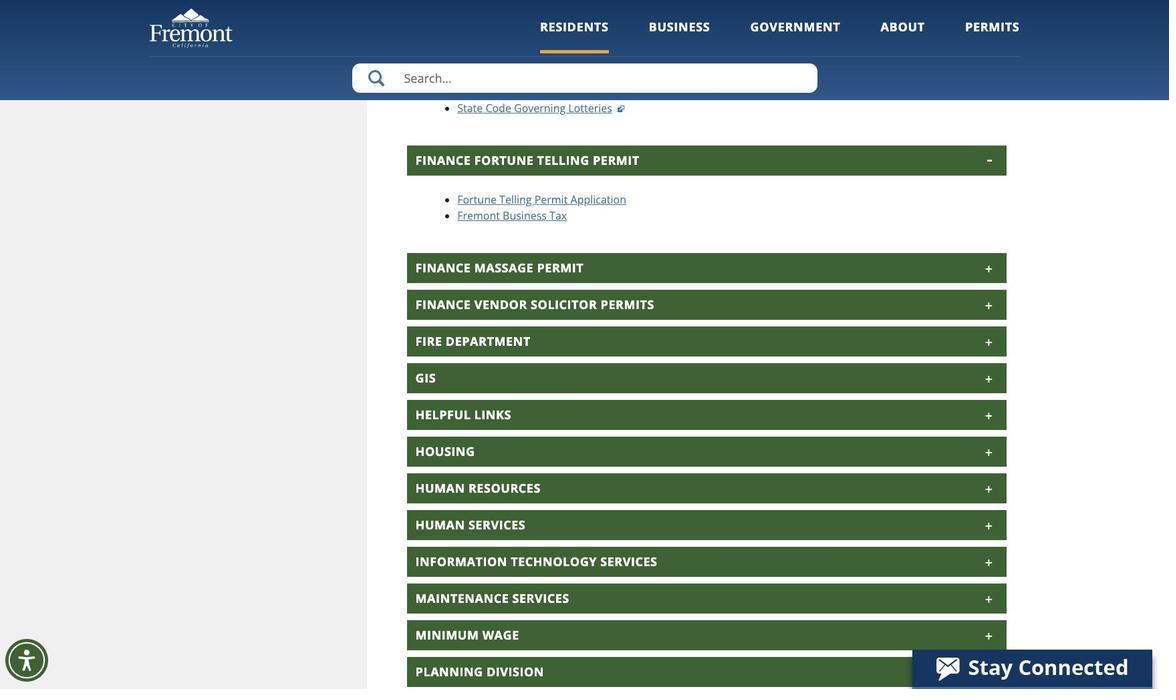 Task type: describe. For each thing, give the bounding box(es) containing it.
gis
[[416, 370, 436, 386]]

links
[[474, 407, 511, 423]]

massage
[[474, 260, 534, 276]]

business inside bingo permit fremont business tax fremont municipal code, bingo
[[503, 37, 547, 51]]

organization
[[509, 85, 573, 100]]

minimum wage
[[416, 628, 519, 644]]

planning division
[[416, 664, 544, 681]]

fremont inside fortune telling permit application fremont business tax
[[457, 209, 500, 223]]

tax inside fortune telling permit application fremont business tax
[[550, 209, 567, 223]]

lotteries
[[569, 101, 612, 116]]

bingo permit link
[[457, 21, 522, 35]]

state code governing lotteries link
[[457, 101, 626, 116]]

resources
[[469, 481, 541, 497]]

human services
[[416, 517, 526, 533]]

code
[[486, 101, 511, 116]]

finance for finance fortune telling permit
[[416, 152, 471, 168]]

fortune telling permit application fremont business tax
[[457, 192, 626, 223]]

solicitor
[[531, 297, 597, 313]]

about link
[[881, 19, 925, 53]]

services for human services
[[469, 517, 526, 533]]

telling inside fortune telling permit application fremont business tax
[[499, 192, 532, 207]]

fire department
[[416, 334, 531, 350]]

minimum
[[416, 628, 479, 644]]

planning
[[416, 664, 483, 681]]

about
[[881, 19, 925, 35]]

Search text field
[[352, 64, 817, 93]]

permit up application
[[593, 152, 640, 168]]

business link
[[649, 19, 710, 53]]

1 fremont from the top
[[457, 37, 500, 51]]

government link
[[750, 19, 841, 53]]

human for human resources
[[416, 481, 465, 497]]

0 vertical spatial business
[[649, 19, 710, 35]]

information technology services
[[416, 554, 658, 570]]

stay connected image
[[913, 651, 1151, 688]]

0 horizontal spatial bingo
[[457, 21, 486, 35]]

1 vertical spatial services
[[601, 554, 658, 570]]

nonprofit organization gambling fundraiser registration state code governing lotteries
[[457, 85, 743, 116]]

permit inside fortune telling permit application fremont business tax
[[535, 192, 568, 207]]

nonprofit
[[457, 85, 506, 100]]

fire
[[416, 334, 442, 350]]

0 vertical spatial permits
[[965, 19, 1020, 35]]

vendor
[[474, 297, 527, 313]]

residents link
[[540, 19, 609, 53]]



Task type: vqa. For each thing, say whether or not it's contained in the screenshot.
Human Resources Human
yes



Task type: locate. For each thing, give the bounding box(es) containing it.
2 finance from the top
[[416, 260, 471, 276]]

department
[[446, 334, 531, 350]]

tax up code,
[[550, 37, 567, 51]]

1 vertical spatial permits
[[601, 297, 654, 313]]

human down housing
[[416, 481, 465, 497]]

nonprofit organization gambling fundraiser registration link
[[457, 85, 756, 100]]

0 vertical spatial telling
[[537, 152, 590, 168]]

technology
[[511, 554, 597, 570]]

1 finance from the top
[[416, 152, 471, 168]]

2 human from the top
[[416, 517, 465, 533]]

fremont business tax link down fortune telling permit application link
[[457, 209, 567, 223]]

fortune down code on the left top of page
[[474, 152, 534, 168]]

0 vertical spatial finance
[[416, 152, 471, 168]]

finance vendor solicitor permits
[[416, 297, 654, 313]]

housing
[[416, 444, 475, 460]]

0 vertical spatial fremont business tax link
[[457, 37, 567, 51]]

business inside fortune telling permit application fremont business tax
[[503, 209, 547, 223]]

registration
[[683, 85, 743, 100]]

finance for finance massage permit
[[416, 260, 471, 276]]

fremont
[[457, 37, 500, 51], [457, 53, 500, 67], [457, 209, 500, 223]]

telling up fortune telling permit application link
[[537, 152, 590, 168]]

0 horizontal spatial telling
[[499, 192, 532, 207]]

1 vertical spatial business
[[503, 37, 547, 51]]

telling down finance fortune telling permit
[[499, 192, 532, 207]]

gambling
[[576, 85, 624, 100]]

finance
[[416, 152, 471, 168], [416, 260, 471, 276], [416, 297, 471, 313]]

2 vertical spatial services
[[512, 591, 570, 607]]

permit down finance fortune telling permit
[[535, 192, 568, 207]]

1 vertical spatial tax
[[550, 209, 567, 223]]

2 tax from the top
[[550, 209, 567, 223]]

municipal
[[503, 53, 551, 67]]

finance left the 'massage'
[[416, 260, 471, 276]]

fremont up finance massage permit
[[457, 209, 500, 223]]

finance massage permit
[[416, 260, 584, 276]]

1 tax from the top
[[550, 37, 567, 51]]

permit inside bingo permit fremont business tax fremont municipal code, bingo
[[489, 21, 522, 35]]

2 vertical spatial business
[[503, 209, 547, 223]]

fortune inside fortune telling permit application fremont business tax
[[457, 192, 497, 207]]

1 horizontal spatial bingo
[[585, 53, 614, 67]]

tax
[[550, 37, 567, 51], [550, 209, 567, 223]]

fremont business tax link up the municipal
[[457, 37, 567, 51]]

3 finance from the top
[[416, 297, 471, 313]]

bingo permit fremont business tax fremont municipal code, bingo
[[457, 21, 614, 67]]

finance down state
[[416, 152, 471, 168]]

0 horizontal spatial permits
[[601, 297, 654, 313]]

finance fortune telling permit
[[416, 152, 640, 168]]

services for maintenance services
[[512, 591, 570, 607]]

permit up solicitor at the top of the page
[[537, 260, 584, 276]]

human
[[416, 481, 465, 497], [416, 517, 465, 533]]

2 fremont business tax link from the top
[[457, 209, 567, 223]]

human for human services
[[416, 517, 465, 533]]

fremont business tax link
[[457, 37, 567, 51], [457, 209, 567, 223]]

0 vertical spatial bingo
[[457, 21, 486, 35]]

maintenance
[[416, 591, 509, 607]]

fremont business tax link for bingo permit
[[457, 37, 567, 51]]

fundraiser
[[626, 85, 680, 100]]

application
[[571, 192, 626, 207]]

division
[[487, 664, 544, 681]]

2 vertical spatial finance
[[416, 297, 471, 313]]

helpful
[[416, 407, 471, 423]]

1 horizontal spatial telling
[[537, 152, 590, 168]]

services
[[469, 517, 526, 533], [601, 554, 658, 570], [512, 591, 570, 607]]

human resources
[[416, 481, 541, 497]]

bingo right code,
[[585, 53, 614, 67]]

1 human from the top
[[416, 481, 465, 497]]

finance up the fire
[[416, 297, 471, 313]]

0 vertical spatial human
[[416, 481, 465, 497]]

telling
[[537, 152, 590, 168], [499, 192, 532, 207]]

permit up the municipal
[[489, 21, 522, 35]]

permit
[[489, 21, 522, 35], [593, 152, 640, 168], [535, 192, 568, 207], [537, 260, 584, 276]]

tax down fortune telling permit application link
[[550, 209, 567, 223]]

information
[[416, 554, 507, 570]]

state
[[457, 101, 483, 116]]

1 fremont business tax link from the top
[[457, 37, 567, 51]]

fortune
[[474, 152, 534, 168], [457, 192, 497, 207]]

government
[[750, 19, 841, 35]]

fremont down the bingo permit "link"
[[457, 37, 500, 51]]

residents
[[540, 19, 609, 35]]

0 vertical spatial fortune
[[474, 152, 534, 168]]

0 vertical spatial services
[[469, 517, 526, 533]]

permits
[[965, 19, 1020, 35], [601, 297, 654, 313]]

permits link
[[965, 19, 1020, 53]]

1 vertical spatial finance
[[416, 260, 471, 276]]

2 fremont from the top
[[457, 53, 500, 67]]

fremont municipal code, bingo link
[[457, 53, 627, 67]]

fortune down finance fortune telling permit
[[457, 192, 497, 207]]

fremont up nonprofit at top
[[457, 53, 500, 67]]

bingo
[[457, 21, 486, 35], [585, 53, 614, 67]]

0 vertical spatial fremont
[[457, 37, 500, 51]]

finance for finance vendor solicitor permits
[[416, 297, 471, 313]]

helpful links
[[416, 407, 511, 423]]

1 vertical spatial fremont business tax link
[[457, 209, 567, 223]]

business
[[649, 19, 710, 35], [503, 37, 547, 51], [503, 209, 547, 223]]

human up 'information' at the bottom
[[416, 517, 465, 533]]

1 vertical spatial fortune
[[457, 192, 497, 207]]

0 vertical spatial tax
[[550, 37, 567, 51]]

governing
[[514, 101, 566, 116]]

1 vertical spatial fremont
[[457, 53, 500, 67]]

1 vertical spatial human
[[416, 517, 465, 533]]

3 fremont from the top
[[457, 209, 500, 223]]

1 vertical spatial bingo
[[585, 53, 614, 67]]

bingo up nonprofit at top
[[457, 21, 486, 35]]

fortune telling permit application link
[[457, 192, 626, 207]]

maintenance services
[[416, 591, 570, 607]]

fremont business tax link for fortune telling permit application
[[457, 209, 567, 223]]

1 vertical spatial telling
[[499, 192, 532, 207]]

tax inside bingo permit fremont business tax fremont municipal code, bingo
[[550, 37, 567, 51]]

1 horizontal spatial permits
[[965, 19, 1020, 35]]

tab
[[407, 0, 1007, 4]]

2 vertical spatial fremont
[[457, 209, 500, 223]]

wage
[[482, 628, 519, 644]]

code,
[[554, 53, 583, 67]]



